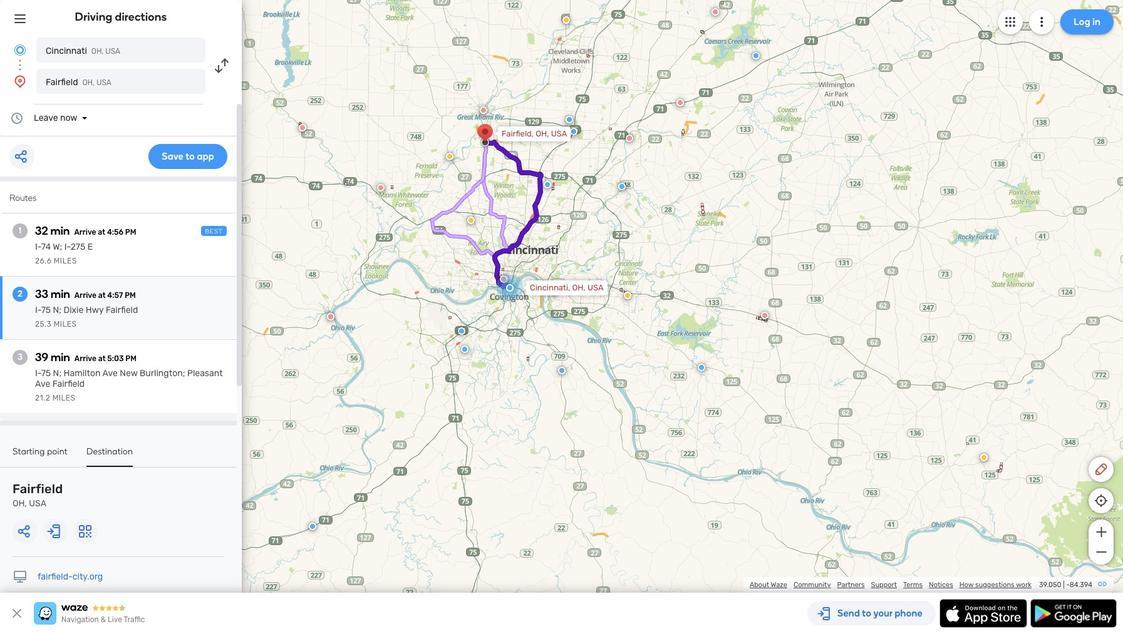 Task type: describe. For each thing, give the bounding box(es) containing it.
terms
[[903, 581, 923, 589]]

about waze link
[[750, 581, 787, 589]]

w;
[[53, 242, 62, 252]]

4:56
[[107, 228, 123, 237]]

-
[[1066, 581, 1070, 589]]

usa down cincinnati oh, usa at the top
[[96, 78, 111, 87]]

waze
[[771, 581, 787, 589]]

x image
[[9, 606, 24, 621]]

cincinnati oh, usa
[[46, 46, 120, 56]]

partners
[[837, 581, 865, 589]]

39.050 | -84.394
[[1039, 581, 1092, 589]]

0 vertical spatial hazard image
[[563, 16, 570, 24]]

1 vertical spatial fairfield oh, usa
[[13, 482, 63, 509]]

n; for 39
[[53, 368, 61, 379]]

city.org
[[73, 572, 103, 583]]

75 for 39
[[41, 368, 51, 379]]

about waze community partners support terms notices how suggestions work
[[750, 581, 1032, 589]]

destination button
[[86, 447, 133, 467]]

32 min arrive at 4:56 pm
[[35, 224, 136, 238]]

work
[[1016, 581, 1032, 589]]

2 vertical spatial road closed image
[[500, 276, 507, 283]]

arrive for 32 min
[[74, 228, 96, 237]]

starting point button
[[13, 447, 68, 466]]

best
[[205, 228, 223, 236]]

39 min arrive at 5:03 pm
[[35, 351, 137, 365]]

39
[[35, 351, 48, 365]]

fairfield inside i-75 n; dixie hwy fairfield 25.3 miles
[[106, 305, 138, 316]]

dixie
[[64, 305, 84, 316]]

4:57
[[107, 291, 123, 300]]

support link
[[871, 581, 897, 589]]

now
[[60, 113, 77, 123]]

0 horizontal spatial hazard image
[[446, 153, 454, 160]]

at for 39 min
[[98, 355, 106, 363]]

i- for 33 min
[[35, 305, 41, 316]]

location image
[[13, 74, 28, 89]]

hwy
[[86, 305, 104, 316]]

navigation & live traffic
[[61, 616, 145, 625]]

26.6
[[35, 257, 52, 266]]

starting point
[[13, 447, 68, 457]]

miles for 32 min
[[54, 257, 77, 266]]

75 for 33
[[41, 305, 51, 316]]

i-75 n; dixie hwy fairfield 25.3 miles
[[35, 305, 138, 329]]

e
[[88, 242, 93, 252]]

usa down starting point button
[[29, 499, 46, 509]]

i-75 n; hamilton ave new burlington; pleasant ave fairfield 21.2 miles
[[35, 368, 223, 403]]

min for 32 min
[[50, 224, 70, 238]]

i-74 w; i-275 e 26.6 miles
[[35, 242, 93, 266]]

arrive for 39 min
[[74, 355, 96, 363]]

live
[[108, 616, 122, 625]]

fairfield, oh, usa
[[502, 129, 567, 138]]

|
[[1063, 581, 1065, 589]]

routes
[[9, 193, 37, 204]]

driving directions
[[75, 10, 167, 24]]

1 horizontal spatial ave
[[102, 368, 118, 379]]

2 horizontal spatial hazard image
[[624, 292, 631, 299]]

link image
[[1097, 579, 1108, 589]]

hamilton
[[64, 368, 101, 379]]

starting
[[13, 447, 45, 457]]

fairfield-city.org link
[[38, 572, 103, 583]]

i- right w; at the top left of page
[[64, 242, 71, 252]]

leave
[[34, 113, 58, 123]]

leave now
[[34, 113, 77, 123]]

terms link
[[903, 581, 923, 589]]

5:03
[[107, 355, 124, 363]]

2 horizontal spatial police image
[[752, 52, 760, 60]]



Task type: vqa. For each thing, say whether or not it's contained in the screenshot.
Cincinnati OH, USA
yes



Task type: locate. For each thing, give the bounding box(es) containing it.
at inside '39 min arrive at 5:03 pm'
[[98, 355, 106, 363]]

fairfield,
[[502, 129, 534, 138]]

how
[[960, 581, 974, 589]]

usa right cincinnati,
[[588, 283, 604, 293]]

traffic
[[124, 616, 145, 625]]

1 horizontal spatial police image
[[698, 364, 705, 371]]

0 vertical spatial road closed image
[[712, 8, 719, 16]]

0 vertical spatial arrive
[[74, 228, 96, 237]]

cincinnati, oh, usa
[[530, 283, 604, 293]]

75 inside i-75 n; dixie hwy fairfield 25.3 miles
[[41, 305, 51, 316]]

community link
[[794, 581, 831, 589]]

fairfield oh, usa
[[46, 77, 111, 88], [13, 482, 63, 509]]

oh, inside cincinnati oh, usa
[[91, 47, 104, 56]]

1 vertical spatial 75
[[41, 368, 51, 379]]

1 at from the top
[[98, 228, 105, 237]]

0 vertical spatial miles
[[54, 257, 77, 266]]

how suggestions work link
[[960, 581, 1032, 589]]

at left the 5:03
[[98, 355, 106, 363]]

oh, right cincinnati
[[91, 47, 104, 56]]

2 at from the top
[[98, 291, 106, 300]]

road closed image
[[712, 8, 719, 16], [677, 99, 684, 106], [500, 276, 507, 283]]

oh, right fairfield,
[[536, 129, 549, 138]]

2 vertical spatial hazard image
[[624, 292, 631, 299]]

2 vertical spatial at
[[98, 355, 106, 363]]

n; inside i-75 n; hamilton ave new burlington; pleasant ave fairfield 21.2 miles
[[53, 368, 61, 379]]

usa
[[105, 47, 120, 56], [96, 78, 111, 87], [551, 129, 567, 138], [588, 283, 604, 293], [29, 499, 46, 509]]

hazard image
[[446, 153, 454, 160], [980, 454, 988, 462]]

ave up "21.2"
[[35, 379, 50, 390]]

hazard image
[[563, 16, 570, 24], [467, 217, 475, 224], [624, 292, 631, 299]]

new
[[120, 368, 138, 379]]

fairfield down starting point button
[[13, 482, 63, 497]]

0 vertical spatial min
[[50, 224, 70, 238]]

fairfield
[[46, 77, 78, 88], [106, 305, 138, 316], [52, 379, 85, 390], [13, 482, 63, 497]]

32
[[35, 224, 48, 238]]

road closed image
[[480, 106, 487, 114], [299, 124, 306, 132], [626, 135, 633, 142], [377, 184, 385, 192], [761, 312, 769, 319], [327, 313, 335, 321]]

zoom in image
[[1093, 525, 1109, 540]]

miles down w; at the top left of page
[[54, 257, 77, 266]]

min right 33
[[51, 288, 70, 301]]

pm inside '39 min arrive at 5:03 pm'
[[125, 355, 137, 363]]

at
[[98, 228, 105, 237], [98, 291, 106, 300], [98, 355, 106, 363]]

miles right "21.2"
[[52, 394, 75, 403]]

1 vertical spatial at
[[98, 291, 106, 300]]

fairfield down cincinnati
[[46, 77, 78, 88]]

miles inside i-75 n; dixie hwy fairfield 25.3 miles
[[54, 320, 77, 329]]

cincinnati
[[46, 46, 87, 56]]

oh, down starting point button
[[13, 499, 27, 509]]

pm inside 32 min arrive at 4:56 pm
[[125, 228, 136, 237]]

oh,
[[91, 47, 104, 56], [82, 78, 95, 87], [536, 129, 549, 138], [572, 283, 586, 293], [13, 499, 27, 509]]

fairfield inside i-75 n; hamilton ave new burlington; pleasant ave fairfield 21.2 miles
[[52, 379, 85, 390]]

1 vertical spatial road closed image
[[677, 99, 684, 106]]

0 horizontal spatial police image
[[558, 367, 566, 375]]

miles inside i-74 w; i-275 e 26.6 miles
[[54, 257, 77, 266]]

at inside 32 min arrive at 4:56 pm
[[98, 228, 105, 237]]

0 horizontal spatial road closed image
[[500, 276, 507, 283]]

pm for 33 min
[[125, 291, 136, 300]]

1 vertical spatial hazard image
[[467, 217, 475, 224]]

84.394
[[1070, 581, 1092, 589]]

community
[[794, 581, 831, 589]]

notices
[[929, 581, 953, 589]]

police image
[[566, 116, 573, 123], [544, 181, 551, 189], [618, 183, 626, 190], [458, 328, 465, 335], [461, 346, 469, 353], [309, 523, 316, 531]]

pm for 39 min
[[125, 355, 137, 363]]

0 vertical spatial pm
[[125, 228, 136, 237]]

i- up 26.6
[[35, 242, 41, 252]]

fairfield oh, usa down starting point button
[[13, 482, 63, 509]]

current location image
[[13, 43, 28, 58]]

computer image
[[13, 570, 28, 585]]

partners link
[[837, 581, 865, 589]]

arrive inside 32 min arrive at 4:56 pm
[[74, 228, 96, 237]]

i- inside i-75 n; hamilton ave new burlington; pleasant ave fairfield 21.2 miles
[[35, 368, 41, 379]]

0 vertical spatial at
[[98, 228, 105, 237]]

miles inside i-75 n; hamilton ave new burlington; pleasant ave fairfield 21.2 miles
[[52, 394, 75, 403]]

miles down dixie
[[54, 320, 77, 329]]

3
[[17, 352, 23, 363]]

driving
[[75, 10, 112, 24]]

275
[[71, 242, 85, 252]]

fairfield down 4:57
[[106, 305, 138, 316]]

2 vertical spatial arrive
[[74, 355, 96, 363]]

arrive inside 33 min arrive at 4:57 pm
[[74, 291, 96, 300]]

75
[[41, 305, 51, 316], [41, 368, 51, 379]]

usa right fairfield,
[[551, 129, 567, 138]]

at for 32 min
[[98, 228, 105, 237]]

suggestions
[[975, 581, 1015, 589]]

75 down 39
[[41, 368, 51, 379]]

ave
[[102, 368, 118, 379], [35, 379, 50, 390]]

arrive up hwy
[[74, 291, 96, 300]]

&
[[101, 616, 106, 625]]

n; for 33
[[53, 305, 61, 316]]

75 up 25.3
[[41, 305, 51, 316]]

arrive for 33 min
[[74, 291, 96, 300]]

i- for 32 min
[[35, 242, 41, 252]]

n; left hamilton
[[53, 368, 61, 379]]

0 horizontal spatial hazard image
[[467, 217, 475, 224]]

i-
[[35, 242, 41, 252], [64, 242, 71, 252], [35, 305, 41, 316], [35, 368, 41, 379]]

fairfield-
[[38, 572, 73, 583]]

i- up 25.3
[[35, 305, 41, 316]]

point
[[47, 447, 68, 457]]

75 inside i-75 n; hamilton ave new burlington; pleasant ave fairfield 21.2 miles
[[41, 368, 51, 379]]

arrive up hamilton
[[74, 355, 96, 363]]

at for 33 min
[[98, 291, 106, 300]]

ave down the 5:03
[[102, 368, 118, 379]]

1 vertical spatial arrive
[[74, 291, 96, 300]]

2 vertical spatial miles
[[52, 394, 75, 403]]

2 vertical spatial min
[[51, 351, 70, 365]]

n; left dixie
[[53, 305, 61, 316]]

i- down 39
[[35, 368, 41, 379]]

police image
[[752, 52, 760, 60], [698, 364, 705, 371], [558, 367, 566, 375]]

0 vertical spatial fairfield oh, usa
[[46, 77, 111, 88]]

notices link
[[929, 581, 953, 589]]

33
[[35, 288, 48, 301]]

39.050
[[1039, 581, 1061, 589]]

pm
[[125, 228, 136, 237], [125, 291, 136, 300], [125, 355, 137, 363]]

1 arrive from the top
[[74, 228, 96, 237]]

clock image
[[9, 111, 24, 126]]

2 n; from the top
[[53, 368, 61, 379]]

n;
[[53, 305, 61, 316], [53, 368, 61, 379]]

n; inside i-75 n; dixie hwy fairfield 25.3 miles
[[53, 305, 61, 316]]

pm inside 33 min arrive at 4:57 pm
[[125, 291, 136, 300]]

cincinnati,
[[530, 283, 570, 293]]

fairfield oh, usa down cincinnati oh, usa at the top
[[46, 77, 111, 88]]

25.3
[[35, 320, 52, 329]]

pencil image
[[1094, 462, 1109, 477]]

min right 39
[[51, 351, 70, 365]]

at left 4:56
[[98, 228, 105, 237]]

min for 39 min
[[51, 351, 70, 365]]

1 vertical spatial n;
[[53, 368, 61, 379]]

arrive up e
[[74, 228, 96, 237]]

0 vertical spatial hazard image
[[446, 153, 454, 160]]

3 at from the top
[[98, 355, 106, 363]]

21.2
[[35, 394, 50, 403]]

33 min arrive at 4:57 pm
[[35, 288, 136, 301]]

zoom out image
[[1093, 545, 1109, 560]]

2 vertical spatial pm
[[125, 355, 137, 363]]

i- inside i-75 n; dixie hwy fairfield 25.3 miles
[[35, 305, 41, 316]]

1 vertical spatial pm
[[125, 291, 136, 300]]

1 75 from the top
[[41, 305, 51, 316]]

pm up new
[[125, 355, 137, 363]]

2 75 from the top
[[41, 368, 51, 379]]

miles
[[54, 257, 77, 266], [54, 320, 77, 329], [52, 394, 75, 403]]

usa down driving directions
[[105, 47, 120, 56]]

pm right 4:56
[[125, 228, 136, 237]]

fairfield-city.org
[[38, 572, 103, 583]]

burlington;
[[140, 368, 185, 379]]

2 horizontal spatial road closed image
[[712, 8, 719, 16]]

3 arrive from the top
[[74, 355, 96, 363]]

min up w; at the top left of page
[[50, 224, 70, 238]]

min
[[50, 224, 70, 238], [51, 288, 70, 301], [51, 351, 70, 365]]

1
[[19, 226, 21, 236]]

1 horizontal spatial hazard image
[[563, 16, 570, 24]]

arrive inside '39 min arrive at 5:03 pm'
[[74, 355, 96, 363]]

fairfield down '39 min arrive at 5:03 pm'
[[52, 379, 85, 390]]

directions
[[115, 10, 167, 24]]

74
[[41, 242, 51, 252]]

i- for 39 min
[[35, 368, 41, 379]]

oh, right cincinnati,
[[572, 283, 586, 293]]

1 vertical spatial min
[[51, 288, 70, 301]]

at inside 33 min arrive at 4:57 pm
[[98, 291, 106, 300]]

pm right 4:57
[[125, 291, 136, 300]]

oh, down cincinnati oh, usa at the top
[[82, 78, 95, 87]]

0 horizontal spatial ave
[[35, 379, 50, 390]]

arrive
[[74, 228, 96, 237], [74, 291, 96, 300], [74, 355, 96, 363]]

2 arrive from the top
[[74, 291, 96, 300]]

navigation
[[61, 616, 99, 625]]

support
[[871, 581, 897, 589]]

about
[[750, 581, 769, 589]]

0 vertical spatial n;
[[53, 305, 61, 316]]

1 horizontal spatial road closed image
[[677, 99, 684, 106]]

1 vertical spatial miles
[[54, 320, 77, 329]]

1 horizontal spatial hazard image
[[980, 454, 988, 462]]

destination
[[86, 447, 133, 457]]

0 vertical spatial 75
[[41, 305, 51, 316]]

usa inside cincinnati oh, usa
[[105, 47, 120, 56]]

pleasant
[[187, 368, 223, 379]]

2
[[18, 289, 23, 299]]

1 vertical spatial hazard image
[[980, 454, 988, 462]]

1 n; from the top
[[53, 305, 61, 316]]

miles for 33 min
[[54, 320, 77, 329]]

at left 4:57
[[98, 291, 106, 300]]

min for 33 min
[[51, 288, 70, 301]]

accident image
[[501, 276, 509, 283]]

pm for 32 min
[[125, 228, 136, 237]]



